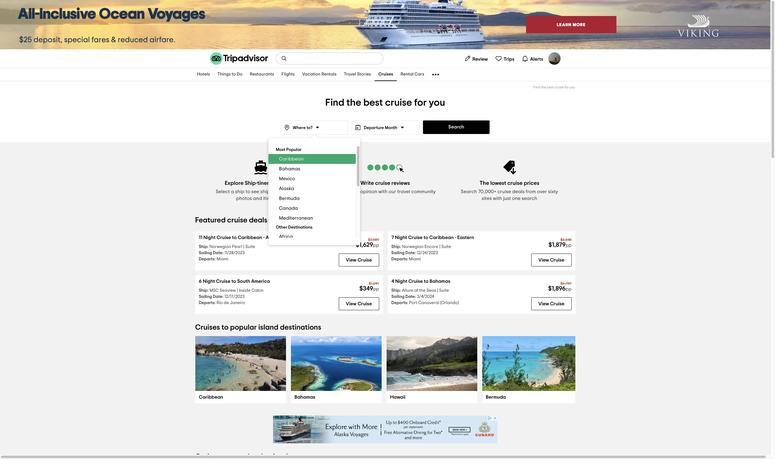 Task type: locate. For each thing, give the bounding box(es) containing it.
night right 6
[[203, 279, 215, 284]]

caribbean
[[279, 157, 304, 162], [238, 236, 262, 240], [430, 236, 454, 240], [199, 395, 223, 400]]

featured
[[195, 217, 226, 224]]

1 vertical spatial search
[[461, 190, 477, 194]]

2 miami from the left
[[409, 257, 421, 262]]

0 horizontal spatial the
[[347, 98, 361, 108]]

of
[[414, 289, 418, 293]]

bermuda
[[279, 196, 300, 201], [486, 395, 506, 400]]

$7,089
[[368, 238, 379, 242]]

ship
[[235, 190, 245, 194], [260, 190, 270, 194]]

sailing inside ship : norwegian pearl | suite sailing date: 11/28/2023 departs: miami
[[199, 251, 212, 256]]

suite for $1,629
[[245, 245, 255, 249]]

rental cars
[[401, 72, 424, 77]]

all
[[266, 236, 271, 240]]

1 horizontal spatial you
[[570, 86, 575, 89]]

miami down 11/28/2023 in the left of the page
[[217, 257, 228, 262]]

2 - from the left
[[455, 236, 456, 240]]

1 ship from the left
[[235, 190, 245, 194]]

norwegian inside ship : norwegian pearl | suite sailing date: 11/28/2023 departs: miami
[[209, 245, 231, 249]]

ship right a on the left of the page
[[235, 190, 245, 194]]

sailing down msc
[[199, 295, 212, 299]]

2 vertical spatial the
[[419, 289, 426, 293]]

departs: inside ship : msc seaview | inside cabin sailing date: 12/17/2023 departs: rio de janeiro
[[199, 301, 216, 306]]

night for $1,879
[[395, 236, 407, 240]]

$6,759
[[561, 282, 572, 286]]

pp inside $7,089 $1,629 pp
[[373, 244, 379, 248]]

1 vertical spatial the
[[347, 98, 361, 108]]

departs: left port
[[392, 301, 408, 306]]

flights link
[[278, 68, 299, 81]]

1 vertical spatial cruises
[[195, 324, 220, 332]]

1 horizontal spatial -
[[455, 236, 456, 240]]

night right "4"
[[395, 279, 408, 284]]

0 vertical spatial advertisement region
[[0, 0, 771, 49]]

cruises left rental
[[379, 72, 393, 77]]

norwegian up 11/28/2023 in the left of the page
[[209, 245, 231, 249]]

2 norwegian from the left
[[402, 245, 424, 249]]

miami for $1,629
[[217, 257, 228, 262]]

1 horizontal spatial for
[[565, 86, 569, 89]]

1 - from the left
[[263, 236, 265, 240]]

advertisement region
[[0, 0, 771, 49], [273, 416, 498, 444]]

ship
[[199, 245, 207, 249], [392, 245, 400, 249], [199, 289, 207, 293], [392, 289, 400, 293]]

pp down $1,249
[[373, 287, 379, 292]]

1 vertical spatial for
[[414, 98, 427, 108]]

0 vertical spatial the
[[541, 86, 546, 89]]

deals inside the lowest cruise prices search 70,000+ cruise deals from over sixty sites with just one search
[[512, 190, 525, 194]]

rio
[[217, 301, 223, 306]]

you
[[570, 86, 575, 89], [429, 98, 445, 108]]

1 vertical spatial with
[[493, 196, 502, 201]]

cruises to popular island destinations
[[195, 324, 321, 332]]

date:
[[213, 251, 224, 256], [406, 251, 416, 256], [213, 295, 224, 299], [406, 295, 416, 299]]

suite right the pearl
[[245, 245, 255, 249]]

0 horizontal spatial cruises
[[195, 324, 220, 332]]

| inside ship : norwegian pearl | suite sailing date: 11/28/2023 departs: miami
[[243, 245, 244, 249]]

1 vertical spatial best
[[363, 98, 383, 108]]

night right 7
[[395, 236, 407, 240]]

over
[[537, 190, 547, 194]]

ship down "4"
[[392, 289, 400, 293]]

view for $1,896
[[539, 302, 549, 307]]

: for $1,629
[[207, 245, 209, 249]]

1 miami from the left
[[217, 257, 228, 262]]

suite inside ship : norwegian pearl | suite sailing date: 11/28/2023 departs: miami
[[245, 245, 255, 249]]

1 vertical spatial find
[[325, 98, 345, 108]]

: for $349
[[207, 289, 209, 293]]

| right seas
[[437, 289, 438, 293]]

view cruise down $1,896 at the right bottom of page
[[539, 302, 565, 307]]

the
[[541, 86, 546, 89], [347, 98, 361, 108], [419, 289, 426, 293]]

our
[[389, 190, 396, 194]]

mexico
[[279, 177, 295, 181]]

0 vertical spatial for
[[565, 86, 569, 89]]

cruise down $1,629
[[358, 258, 372, 263]]

alaska
[[279, 186, 294, 191]]

1 horizontal spatial norwegian
[[402, 245, 424, 249]]

1 vertical spatial find the best cruise for you
[[325, 98, 445, 108]]

(orlando)
[[440, 301, 459, 306]]

find the best cruise for you up departure month at the top of the page
[[325, 98, 445, 108]]

night for $1,896
[[395, 279, 408, 284]]

date: left "12/24/2023"
[[406, 251, 416, 256]]

view cruise down $1,629
[[346, 258, 372, 263]]

$6,848 $1,879 pp
[[549, 238, 572, 248]]

date: up port
[[406, 295, 416, 299]]

None search field
[[276, 53, 383, 64]]

hotels
[[197, 72, 210, 77]]

view cruise down $1,879
[[539, 258, 565, 263]]

0 horizontal spatial bermuda
[[279, 196, 300, 201]]

0 horizontal spatial ship
[[235, 190, 245, 194]]

0 vertical spatial cruises
[[379, 72, 393, 77]]

community
[[411, 190, 436, 194]]

0 horizontal spatial with
[[379, 190, 388, 194]]

find the best cruise for you down profile picture
[[534, 86, 575, 89]]

suite
[[245, 245, 255, 249], [442, 245, 451, 249], [439, 289, 449, 293]]

things to do link
[[214, 68, 246, 81]]

ship down ship‑tinerary™
[[260, 190, 270, 194]]

search
[[449, 125, 464, 130], [461, 190, 477, 194]]

date: inside ship : norwegian encore | suite sailing date: 12/24/2023 departs: miami
[[406, 251, 416, 256]]

| inside ship : norwegian encore | suite sailing date: 12/24/2023 departs: miami
[[440, 245, 441, 249]]

sailing inside ship : norwegian encore | suite sailing date: 12/24/2023 departs: miami
[[392, 251, 405, 256]]

: inside ship : norwegian encore | suite sailing date: 12/24/2023 departs: miami
[[400, 245, 401, 249]]

travel
[[344, 72, 356, 77]]

cruise
[[217, 236, 231, 240], [408, 236, 423, 240], [358, 258, 372, 263], [550, 258, 565, 263], [216, 279, 230, 284], [409, 279, 423, 284], [358, 302, 372, 307], [550, 302, 565, 307]]

norwegian inside ship : norwegian encore | suite sailing date: 12/24/2023 departs: miami
[[402, 245, 424, 249]]

ship : norwegian encore | suite sailing date: 12/24/2023 departs: miami
[[392, 245, 451, 262]]

$1,896
[[548, 286, 566, 292]]

|
[[243, 245, 244, 249], [440, 245, 441, 249], [237, 289, 238, 293], [437, 289, 438, 293]]

1 horizontal spatial miami
[[409, 257, 421, 262]]

deals up all
[[249, 217, 267, 224]]

flights
[[282, 72, 295, 77]]

cruise up ship : norwegian pearl | suite sailing date: 11/28/2023 departs: miami
[[217, 236, 231, 240]]

pp
[[373, 244, 379, 248], [566, 244, 572, 248], [373, 287, 379, 292], [566, 287, 572, 292]]

1 vertical spatial you
[[429, 98, 445, 108]]

miami inside ship : norwegian encore | suite sailing date: 12/24/2023 departs: miami
[[409, 257, 421, 262]]

: inside ship : norwegian pearl | suite sailing date: 11/28/2023 departs: miami
[[207, 245, 209, 249]]

7
[[392, 236, 394, 240]]

3/4/2024
[[417, 295, 434, 299]]

sailing down 11
[[199, 251, 212, 256]]

select
[[216, 190, 230, 194]]

ship down 7
[[392, 245, 400, 249]]

find the best cruise for you
[[534, 86, 575, 89], [325, 98, 445, 108]]

most
[[276, 148, 285, 152]]

seas
[[427, 289, 436, 293]]

- for $1,629
[[263, 236, 265, 240]]

0 vertical spatial deals
[[512, 190, 525, 194]]

date: inside ship : msc seaview | inside cabin sailing date: 12/17/2023 departs: rio de janeiro
[[213, 295, 224, 299]]

: inside ship : allure of the seas | suite sailing date: 3/4/2024 departs: port canaveral (orlando)
[[400, 289, 401, 293]]

4
[[392, 279, 394, 284]]

cruise up one on the right
[[508, 181, 523, 186]]

to
[[232, 72, 236, 77], [246, 190, 250, 194], [232, 236, 237, 240], [424, 236, 428, 240], [232, 279, 236, 284], [424, 279, 429, 284], [222, 324, 229, 332]]

ship inside ship : allure of the seas | suite sailing date: 3/4/2024 departs: port canaveral (orlando)
[[392, 289, 400, 293]]

1 norwegian from the left
[[209, 245, 231, 249]]

1 vertical spatial bermuda
[[486, 395, 506, 400]]

pp down $6,848
[[566, 244, 572, 248]]

0 vertical spatial you
[[570, 86, 575, 89]]

1 horizontal spatial bermuda
[[486, 395, 506, 400]]

restaurants
[[250, 72, 274, 77]]

pp for $349
[[373, 287, 379, 292]]

view cruise down $349
[[346, 302, 372, 307]]

0 vertical spatial with
[[379, 190, 388, 194]]

0 horizontal spatial norwegian
[[209, 245, 231, 249]]

best
[[547, 86, 554, 89], [363, 98, 383, 108]]

date: up rio
[[213, 295, 224, 299]]

bahamas
[[279, 167, 300, 172], [430, 279, 451, 284], [295, 395, 315, 400]]

cruise up the our
[[375, 181, 390, 186]]

with
[[379, 190, 388, 194], [493, 196, 502, 201]]

to inside explore ship‑tinerary™ pages select a ship to see ship details, reviews, photos and itineraries
[[246, 190, 250, 194]]

the down alerts
[[541, 86, 546, 89]]

travel
[[397, 190, 410, 194]]

2 vertical spatial bahamas
[[295, 395, 315, 400]]

with left the our
[[379, 190, 388, 194]]

departs: left rio
[[199, 301, 216, 306]]

miami
[[217, 257, 228, 262], [409, 257, 421, 262]]

pp down $6,759
[[566, 287, 572, 292]]

ship down 11
[[199, 245, 207, 249]]

0 horizontal spatial you
[[429, 98, 445, 108]]

cruise up month
[[385, 98, 412, 108]]

1 horizontal spatial the
[[419, 289, 426, 293]]

date: left 11/28/2023 in the left of the page
[[213, 251, 224, 256]]

| right encore
[[440, 245, 441, 249]]

| up 12/17/2023
[[237, 289, 238, 293]]

mediterranean
[[279, 216, 313, 221]]

sailing down 7
[[392, 251, 405, 256]]

with left just on the top right of page
[[493, 196, 502, 201]]

the right of
[[419, 289, 426, 293]]

miami inside ship : norwegian pearl | suite sailing date: 11/28/2023 departs: miami
[[217, 257, 228, 262]]

caribbean link
[[199, 395, 223, 400]]

| inside ship : allure of the seas | suite sailing date: 3/4/2024 departs: port canaveral (orlando)
[[437, 289, 438, 293]]

pp inside $6,848 $1,879 pp
[[566, 244, 572, 248]]

1 horizontal spatial best
[[547, 86, 554, 89]]

cruise down $349
[[358, 302, 372, 307]]

departs: down 7
[[392, 257, 408, 262]]

7 night cruise to caribbean - eastern
[[392, 236, 474, 240]]

sailing down allure
[[392, 295, 405, 299]]

to left see
[[246, 190, 250, 194]]

1 horizontal spatial cruises
[[379, 72, 393, 77]]

0 horizontal spatial -
[[263, 236, 265, 240]]

suite right encore
[[442, 245, 451, 249]]

miami down "12/24/2023"
[[409, 257, 421, 262]]

inside
[[239, 289, 251, 293]]

0 horizontal spatial find
[[325, 98, 345, 108]]

1 vertical spatial deals
[[249, 217, 267, 224]]

view for $1,879
[[539, 258, 549, 263]]

find down alerts
[[534, 86, 540, 89]]

deals up one on the right
[[512, 190, 525, 194]]

find down rentals
[[325, 98, 345, 108]]

- left eastern
[[455, 236, 456, 240]]

cruise up just on the top right of page
[[498, 190, 511, 194]]

cruises down rio
[[195, 324, 220, 332]]

pp inside the $6,759 $1,896 pp
[[566, 287, 572, 292]]

-
[[263, 236, 265, 240], [455, 236, 456, 240]]

reviews,
[[289, 190, 306, 194]]

0 horizontal spatial miami
[[217, 257, 228, 262]]

0 horizontal spatial deals
[[249, 217, 267, 224]]

: inside ship : msc seaview | inside cabin sailing date: 12/17/2023 departs: rio de janeiro
[[207, 289, 209, 293]]

the down travel stories link
[[347, 98, 361, 108]]

1 horizontal spatial deals
[[512, 190, 525, 194]]

0 horizontal spatial best
[[363, 98, 383, 108]]

suite right seas
[[439, 289, 449, 293]]

6 night cruise to south america
[[199, 279, 270, 284]]

do
[[237, 72, 243, 77]]

departs: down 11
[[199, 257, 216, 262]]

with inside write cruise reviews share your opinion with our travel community
[[379, 190, 388, 194]]

ship : allure of the seas | suite sailing date: 3/4/2024 departs: port canaveral (orlando)
[[392, 289, 459, 306]]

| right the pearl
[[243, 245, 244, 249]]

night for $1,629
[[203, 236, 216, 240]]

view
[[346, 258, 357, 263], [539, 258, 549, 263], [346, 302, 357, 307], [539, 302, 549, 307]]

ship down 6
[[199, 289, 207, 293]]

1 horizontal spatial with
[[493, 196, 502, 201]]

ship inside ship : msc seaview | inside cabin sailing date: 12/17/2023 departs: rio de janeiro
[[199, 289, 207, 293]]

| for $1,879
[[440, 245, 441, 249]]

best up departure at the top of page
[[363, 98, 383, 108]]

| inside ship : msc seaview | inside cabin sailing date: 12/17/2023 departs: rio de janeiro
[[237, 289, 238, 293]]

sailing
[[199, 251, 212, 256], [392, 251, 405, 256], [199, 295, 212, 299], [392, 295, 405, 299]]

itineraries
[[263, 196, 286, 201]]

the lowest cruise prices search 70,000+ cruise deals from over sixty sites with just one search
[[461, 181, 558, 201]]

night right 11
[[203, 236, 216, 240]]

eastern
[[457, 236, 474, 240]]

:
[[207, 245, 209, 249], [400, 245, 401, 249], [207, 289, 209, 293], [400, 289, 401, 293]]

where to?
[[293, 126, 313, 130]]

view cruise for $1,629
[[346, 258, 372, 263]]

pp down $7,089
[[373, 244, 379, 248]]

0 vertical spatial search
[[449, 125, 464, 130]]

ship inside ship : norwegian pearl | suite sailing date: 11/28/2023 departs: miami
[[199, 245, 207, 249]]

pp inside $1,249 $349 pp
[[373, 287, 379, 292]]

- left all
[[263, 236, 265, 240]]

one
[[512, 196, 521, 201]]

pp for $1,896
[[566, 287, 572, 292]]

0 vertical spatial bahamas
[[279, 167, 300, 172]]

to up encore
[[424, 236, 428, 240]]

suite inside ship : norwegian encore | suite sailing date: 12/24/2023 departs: miami
[[442, 245, 451, 249]]

to left "south"
[[232, 279, 236, 284]]

0 vertical spatial find
[[534, 86, 540, 89]]

ship inside ship : norwegian encore | suite sailing date: 12/24/2023 departs: miami
[[392, 245, 400, 249]]

0 horizontal spatial for
[[414, 98, 427, 108]]

to up the pearl
[[232, 236, 237, 240]]

allure
[[402, 289, 413, 293]]

cruise up 11 night cruise to caribbean - all in the left bottom of the page
[[227, 217, 248, 224]]

1 horizontal spatial find the best cruise for you
[[534, 86, 575, 89]]

de
[[224, 301, 229, 306]]

norwegian up "12/24/2023"
[[402, 245, 424, 249]]

1 horizontal spatial ship
[[260, 190, 270, 194]]

best down profile picture
[[547, 86, 554, 89]]

search image
[[281, 56, 287, 62]]

view for $1,629
[[346, 258, 357, 263]]



Task type: vqa. For each thing, say whether or not it's contained in the screenshot.


Task type: describe. For each thing, give the bounding box(es) containing it.
trips link
[[493, 52, 517, 65]]

12/17/2023
[[224, 295, 245, 299]]

a
[[231, 190, 234, 194]]

0 vertical spatial best
[[547, 86, 554, 89]]

travel stories
[[344, 72, 371, 77]]

0 horizontal spatial find the best cruise for you
[[325, 98, 445, 108]]

destinations
[[280, 324, 321, 332]]

america
[[251, 279, 270, 284]]

rental cars link
[[397, 68, 428, 81]]

| for $349
[[237, 289, 238, 293]]

ship‑tinerary™
[[245, 181, 280, 186]]

ship : norwegian pearl | suite sailing date: 11/28/2023 departs: miami
[[199, 245, 255, 262]]

bermuda link
[[486, 395, 506, 400]]

explore ship‑tinerary™ pages select a ship to see ship details, reviews, photos and itineraries
[[216, 181, 306, 201]]

pp for $1,629
[[373, 244, 379, 248]]

ship : msc seaview | inside cabin sailing date: 12/17/2023 departs: rio de janeiro
[[199, 289, 264, 306]]

$1,249
[[369, 282, 379, 286]]

0 vertical spatial bermuda
[[279, 196, 300, 201]]

suite inside ship : allure of the seas | suite sailing date: 3/4/2024 departs: port canaveral (orlando)
[[439, 289, 449, 293]]

: for $1,896
[[400, 289, 401, 293]]

- for $1,879
[[455, 236, 456, 240]]

night for $349
[[203, 279, 215, 284]]

from
[[526, 190, 536, 194]]

0 vertical spatial find the best cruise for you
[[534, 86, 575, 89]]

other
[[276, 226, 287, 230]]

opinion
[[360, 190, 377, 194]]

view cruise for $1,879
[[539, 258, 565, 263]]

2 horizontal spatial the
[[541, 86, 546, 89]]

to?
[[307, 126, 313, 130]]

sailing inside ship : msc seaview | inside cabin sailing date: 12/17/2023 departs: rio de janeiro
[[199, 295, 212, 299]]

$6,848
[[561, 238, 572, 242]]

write
[[361, 181, 374, 186]]

review link
[[462, 52, 491, 65]]

seaview
[[220, 289, 236, 293]]

encore
[[425, 245, 439, 249]]

photos
[[236, 196, 252, 201]]

reviews
[[392, 181, 410, 186]]

view cruise for $1,896
[[539, 302, 565, 307]]

the inside ship : allure of the seas | suite sailing date: 3/4/2024 departs: port canaveral (orlando)
[[419, 289, 426, 293]]

$1,249 $349 pp
[[359, 282, 379, 292]]

cruises for cruises
[[379, 72, 393, 77]]

with inside the lowest cruise prices search 70,000+ cruise deals from over sixty sites with just one search
[[493, 196, 502, 201]]

write cruise reviews share your opinion with our travel community
[[335, 181, 436, 194]]

view for $349
[[346, 302, 357, 307]]

south
[[237, 279, 250, 284]]

date: inside ship : norwegian pearl | suite sailing date: 11/28/2023 departs: miami
[[213, 251, 224, 256]]

vacation rentals link
[[299, 68, 340, 81]]

africa
[[279, 235, 293, 240]]

sailing inside ship : allure of the seas | suite sailing date: 3/4/2024 departs: port canaveral (orlando)
[[392, 295, 405, 299]]

destinations
[[288, 226, 313, 230]]

review
[[473, 57, 488, 62]]

pearl
[[232, 245, 242, 249]]

most popular
[[276, 148, 302, 152]]

cruises for cruises to popular island destinations
[[195, 324, 220, 332]]

cruise up of
[[409, 279, 423, 284]]

departure
[[364, 126, 384, 130]]

to left popular
[[222, 324, 229, 332]]

norwegian for $1,629
[[209, 245, 231, 249]]

departs: inside ship : norwegian pearl | suite sailing date: 11/28/2023 departs: miami
[[199, 257, 216, 262]]

sites
[[482, 196, 492, 201]]

departs: inside ship : norwegian encore | suite sailing date: 12/24/2023 departs: miami
[[392, 257, 408, 262]]

to up seas
[[424, 279, 429, 284]]

70,000+
[[478, 190, 497, 194]]

hawaii
[[390, 395, 406, 400]]

cruise down $1,896 at the right bottom of page
[[550, 302, 565, 307]]

ship for $1,879
[[392, 245, 400, 249]]

miami for $1,879
[[409, 257, 421, 262]]

vacation
[[302, 72, 321, 77]]

norwegian for $1,879
[[402, 245, 424, 249]]

$6,759 $1,896 pp
[[548, 282, 572, 292]]

search inside the lowest cruise prices search 70,000+ cruise deals from over sixty sites with just one search
[[461, 190, 477, 194]]

to left do
[[232, 72, 236, 77]]

pp for $1,879
[[566, 244, 572, 248]]

restaurants link
[[246, 68, 278, 81]]

canaveral
[[418, 301, 439, 306]]

your
[[349, 190, 359, 194]]

cruises link
[[375, 68, 397, 81]]

12/24/2023
[[417, 251, 438, 256]]

popular
[[286, 148, 302, 152]]

: for $1,879
[[400, 245, 401, 249]]

$7,089 $1,629 pp
[[356, 238, 379, 248]]

things
[[218, 72, 231, 77]]

sixty
[[548, 190, 558, 194]]

explore
[[225, 181, 244, 186]]

cruise down profile picture
[[555, 86, 564, 89]]

tripadvisor image
[[210, 52, 268, 65]]

| for $1,629
[[243, 245, 244, 249]]

cabin
[[252, 289, 264, 293]]

and
[[253, 196, 262, 201]]

cars
[[415, 72, 424, 77]]

pages
[[282, 181, 297, 186]]

janeiro
[[230, 301, 245, 306]]

search
[[522, 196, 537, 201]]

date: inside ship : allure of the seas | suite sailing date: 3/4/2024 departs: port canaveral (orlando)
[[406, 295, 416, 299]]

suite for $1,879
[[442, 245, 451, 249]]

cruise up ship : norwegian encore | suite sailing date: 12/24/2023 departs: miami
[[408, 236, 423, 240]]

ship for $349
[[199, 289, 207, 293]]

11/28/2023
[[224, 251, 245, 256]]

msc
[[209, 289, 219, 293]]

$1,629
[[356, 242, 373, 248]]

view cruise for $349
[[346, 302, 372, 307]]

2 ship from the left
[[260, 190, 270, 194]]

other destinations
[[276, 226, 313, 230]]

rental
[[401, 72, 414, 77]]

cruise down $1,879
[[550, 258, 565, 263]]

ship for $1,629
[[199, 245, 207, 249]]

the
[[480, 181, 489, 186]]

canada
[[279, 206, 298, 211]]

1 vertical spatial advertisement region
[[273, 416, 498, 444]]

things to do
[[218, 72, 243, 77]]

rentals
[[322, 72, 337, 77]]

stories
[[357, 72, 371, 77]]

cruise inside write cruise reviews share your opinion with our travel community
[[375, 181, 390, 186]]

profile picture image
[[548, 52, 561, 65]]

travel stories link
[[340, 68, 375, 81]]

ship for $1,896
[[392, 289, 400, 293]]

island
[[258, 324, 279, 332]]

6
[[199, 279, 202, 284]]

4 night cruise to bahamas
[[392, 279, 451, 284]]

vacation rentals
[[302, 72, 337, 77]]

departs: inside ship : allure of the seas | suite sailing date: 3/4/2024 departs: port canaveral (orlando)
[[392, 301, 408, 306]]

prices
[[524, 181, 540, 186]]

lowest
[[491, 181, 506, 186]]

1 horizontal spatial find
[[534, 86, 540, 89]]

cruise up seaview
[[216, 279, 230, 284]]

1 vertical spatial bahamas
[[430, 279, 451, 284]]

just
[[503, 196, 511, 201]]

popular
[[230, 324, 257, 332]]

alerts link
[[520, 52, 546, 65]]

share
[[335, 190, 348, 194]]



